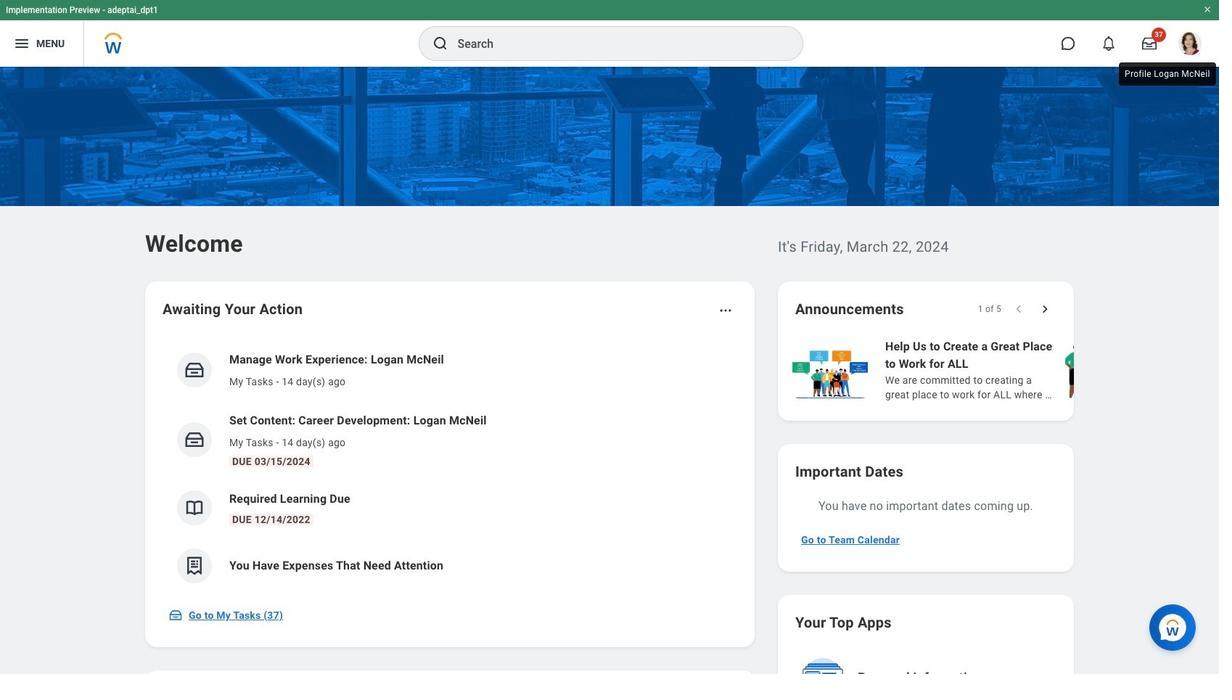 Task type: vqa. For each thing, say whether or not it's contained in the screenshot.
Export to Excel image
no



Task type: locate. For each thing, give the bounding box(es) containing it.
banner
[[0, 0, 1220, 67]]

list
[[790, 337, 1220, 404], [163, 340, 738, 595]]

notifications large image
[[1102, 36, 1117, 51]]

1 horizontal spatial list
[[790, 337, 1220, 404]]

status
[[978, 303, 1002, 315]]

book open image
[[184, 497, 205, 519]]

0 horizontal spatial inbox image
[[168, 608, 183, 623]]

0 vertical spatial inbox image
[[184, 359, 205, 381]]

Search Workday  search field
[[458, 28, 773, 60]]

related actions image
[[719, 303, 733, 318]]

main content
[[0, 67, 1220, 674]]

chevron left small image
[[1012, 302, 1027, 317]]

tooltip
[[1117, 60, 1219, 89]]

inbox image
[[184, 359, 205, 381], [168, 608, 183, 623]]

1 horizontal spatial inbox image
[[184, 359, 205, 381]]

inbox large image
[[1143, 36, 1157, 51]]

1 vertical spatial inbox image
[[168, 608, 183, 623]]



Task type: describe. For each thing, give the bounding box(es) containing it.
profile logan mcneil image
[[1179, 32, 1202, 58]]

justify image
[[13, 35, 30, 52]]

inbox image
[[184, 429, 205, 451]]

close environment banner image
[[1204, 5, 1212, 14]]

chevron right small image
[[1038, 302, 1053, 317]]

search image
[[432, 35, 449, 52]]

0 horizontal spatial list
[[163, 340, 738, 595]]

dashboard expenses image
[[184, 555, 205, 577]]



